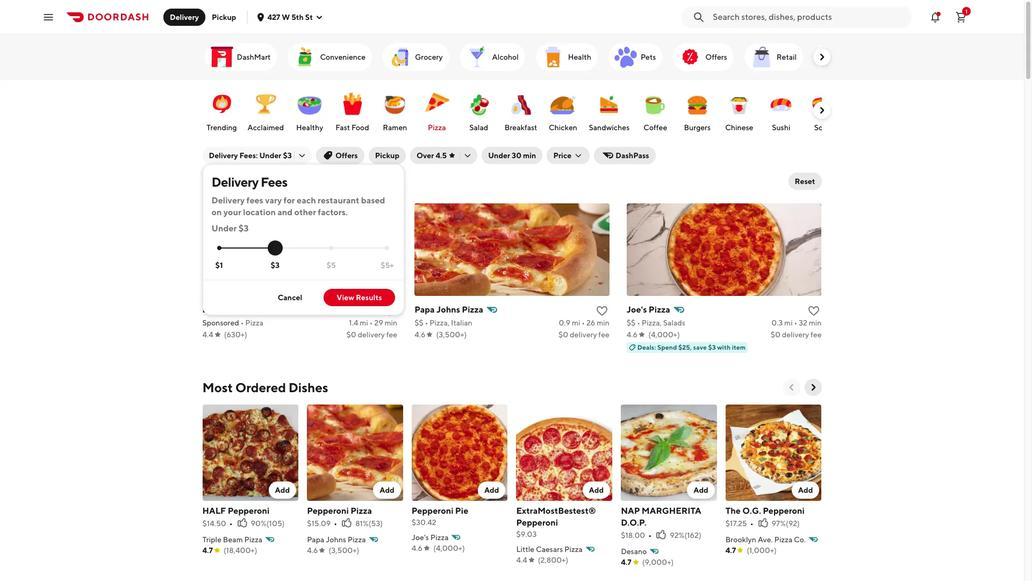 Task type: describe. For each thing, give the bounding box(es) containing it.
extramostbestest® pepperoni $9.03
[[517, 506, 597, 538]]

pets link
[[609, 43, 663, 71]]

427 w 5th st button
[[257, 13, 324, 21]]

$​0 delivery fee for pizza hut
[[347, 330, 398, 339]]

click to add this store to your saved list image for joe's pizza
[[808, 304, 821, 317]]

0 horizontal spatial pickup button
[[206, 8, 243, 26]]

alcohol image
[[465, 44, 490, 70]]

sandwiches
[[589, 123, 630, 132]]

min inside button
[[523, 151, 537, 160]]

delivery button
[[164, 8, 206, 26]]

4.6 down $$ • pizza, italian
[[415, 330, 426, 339]]

under $3
[[212, 223, 249, 233]]

healthy
[[296, 123, 323, 132]]

• for $$ • pizza, italian
[[425, 318, 428, 327]]

fee for pizza hut
[[387, 330, 398, 339]]

desano
[[621, 547, 647, 556]]

0 vertical spatial (4,000+)
[[649, 330, 680, 339]]

health image
[[541, 44, 566, 70]]

delivery for delivery fees: under $3
[[209, 151, 238, 160]]

triple beam pizza
[[203, 535, 263, 544]]

• for $$ • pizza, salads
[[638, 318, 641, 327]]

$30.42
[[412, 518, 437, 526]]

delivery fees vary for each restaurant based on your location and other factors.
[[212, 195, 385, 217]]

each
[[297, 195, 316, 206]]

view results button
[[324, 289, 395, 306]]

chinese
[[726, 123, 754, 132]]

fast food
[[336, 123, 369, 132]]

retail image
[[749, 44, 775, 70]]

cancel
[[278, 293, 303, 302]]

convenience
[[320, 53, 366, 61]]

delivery for papa johns pizza
[[570, 330, 597, 339]]

0 vertical spatial offers
[[706, 53, 728, 61]]

dashmart
[[237, 53, 271, 61]]

most ordered dishes
[[203, 380, 328, 395]]

604
[[203, 175, 223, 187]]

(1,000+)
[[747, 546, 777, 554]]

mi for papa johns pizza
[[572, 318, 581, 327]]

reset
[[795, 177, 816, 186]]

catering image
[[819, 44, 845, 70]]

$​0 delivery fee for joe's pizza
[[771, 330, 822, 339]]

joe's pizza for (4,000+)
[[412, 533, 449, 542]]

brooklyn
[[726, 535, 757, 544]]

view results
[[337, 293, 382, 302]]

$18.00 •
[[621, 531, 652, 539]]

sushi
[[773, 123, 791, 132]]

nap margherita d.o.p.
[[621, 506, 702, 528]]

over 4.5
[[417, 151, 447, 160]]

26
[[587, 318, 596, 327]]

your
[[224, 207, 242, 217]]

2 add from the left
[[380, 486, 395, 494]]

under 30 min
[[489, 151, 537, 160]]

$$ for papa
[[415, 318, 424, 327]]

papa johns pizza for 0.9 mi • 26 min
[[415, 304, 484, 315]]

pizza, for johns
[[430, 318, 450, 327]]

4 add from the left
[[589, 486, 604, 494]]

$18.00
[[621, 531, 646, 539]]

cancel button
[[265, 289, 315, 306]]

pizza up sponsored
[[203, 304, 224, 315]]

29
[[375, 318, 383, 327]]

$​0 for pizza hut
[[347, 330, 356, 339]]

pizza up 4.5 on the left of page
[[428, 123, 446, 132]]

offers inside button
[[336, 151, 358, 160]]

w
[[282, 13, 290, 21]]

1 vertical spatial pickup
[[375, 151, 400, 160]]

$9.03
[[517, 530, 537, 538]]

dashpass
[[616, 151, 650, 160]]

ramen
[[383, 123, 407, 132]]

soup
[[815, 123, 833, 132]]

• for $15.09 •
[[334, 519, 337, 528]]

$5+ stars and over image
[[385, 246, 390, 250]]

$5
[[327, 261, 336, 269]]

pizza up $$ • pizza, salads
[[649, 304, 671, 315]]

pepperoni up 97%(92)
[[764, 506, 805, 516]]

• for $17.25 •
[[751, 519, 754, 528]]

pizza up (18,400+)
[[244, 535, 263, 544]]

427 w 5th st
[[268, 13, 313, 21]]

add for the o.g. pepperoni
[[799, 486, 814, 494]]

$$ for joe's
[[627, 318, 636, 327]]

$3 down your
[[239, 223, 249, 233]]

results
[[356, 293, 382, 302]]

add for nap margherita d.o.p.
[[694, 486, 709, 494]]

add for half pepperoni
[[275, 486, 290, 494]]

pie
[[456, 506, 469, 516]]

pizza down 97%(92)
[[775, 535, 793, 544]]

1 vertical spatial next button of carousel image
[[808, 382, 819, 393]]

fees:
[[240, 151, 258, 160]]

coffee
[[644, 123, 668, 132]]

$$ • pizza, italian
[[415, 318, 473, 327]]

under 30 min button
[[482, 147, 543, 164]]

1 vertical spatial pickup button
[[369, 147, 406, 164]]

5th
[[292, 13, 304, 21]]

0 vertical spatial (3,500+)
[[437, 330, 467, 339]]

deals:
[[638, 343, 657, 351]]

papa for 0.9 mi • 26 min
[[415, 304, 435, 315]]

next button of carousel image
[[817, 105, 828, 116]]

pepperoni up the $15.09 •
[[307, 506, 349, 516]]

notification bell image
[[930, 10, 943, 23]]

min for papa johns pizza
[[597, 318, 610, 327]]

4.7 for nap margherita d.o.p.
[[621, 558, 632, 566]]

papa johns pizza for (3,500+)
[[307, 535, 366, 544]]

$​0 delivery fee for papa johns pizza
[[559, 330, 610, 339]]

the o.g. pepperoni
[[726, 506, 805, 516]]

$3 left with
[[709, 343, 716, 351]]

offers button
[[316, 147, 365, 164]]

pizza hut
[[203, 304, 241, 315]]

price button
[[547, 147, 590, 164]]

the
[[726, 506, 741, 516]]

d.o.p.
[[621, 517, 647, 528]]

joe's for (4,000+)
[[412, 533, 429, 542]]

acclaimed
[[248, 123, 284, 132]]

triple
[[203, 535, 222, 544]]

burgers
[[685, 123, 711, 132]]

previous button of carousel image
[[787, 382, 798, 393]]

location
[[243, 207, 276, 217]]

based
[[361, 195, 385, 206]]

trending link
[[204, 86, 240, 135]]

$17.25 •
[[726, 519, 754, 528]]

trending
[[207, 123, 237, 132]]

with
[[718, 343, 731, 351]]

little
[[517, 545, 535, 553]]

ordered
[[235, 380, 286, 395]]

spend
[[658, 343, 678, 351]]

alcohol link
[[460, 43, 525, 71]]

• for sponsored • pizza
[[241, 318, 244, 327]]

pizza up (630+)
[[246, 318, 264, 327]]

papa for (3,500+)
[[307, 535, 325, 544]]

for
[[284, 195, 295, 206]]

ave.
[[758, 535, 773, 544]]

$3 up cancel
[[271, 261, 280, 269]]

0.3 mi • 32 min
[[772, 318, 822, 327]]

grocery
[[415, 53, 443, 61]]

0.9
[[559, 318, 571, 327]]

hut
[[226, 304, 241, 315]]

breakfast
[[505, 123, 538, 132]]

joe's for 0.3 mi • 32 min
[[627, 304, 647, 315]]

$​0 for joe's pizza
[[771, 330, 781, 339]]

4.4 for (630+)
[[203, 330, 213, 339]]



Task type: locate. For each thing, give the bounding box(es) containing it.
2 $​0 delivery fee from the left
[[559, 330, 610, 339]]

offers right offers icon
[[706, 53, 728, 61]]

pepperoni up $30.42 on the left of the page
[[412, 506, 454, 516]]

fee down "0.3 mi • 32 min"
[[811, 330, 822, 339]]

$$ right 29
[[415, 318, 424, 327]]

next button of carousel image right previous button of carousel icon
[[808, 382, 819, 393]]

joe's up $$ • pizza, salads
[[627, 304, 647, 315]]

0 vertical spatial papa johns pizza
[[415, 304, 484, 315]]

pizza up italian
[[462, 304, 484, 315]]

1 horizontal spatial pickup button
[[369, 147, 406, 164]]

deals: spend $25, save $3 with item
[[638, 343, 746, 351]]

mi right 0.9
[[572, 318, 581, 327]]

1 horizontal spatial offers
[[706, 53, 728, 61]]

pepperoni
[[228, 506, 270, 516], [307, 506, 349, 516], [412, 506, 454, 516], [764, 506, 805, 516], [517, 517, 559, 528]]

1 horizontal spatial delivery
[[570, 330, 597, 339]]

under right fees:
[[260, 151, 282, 160]]

• up (630+)
[[241, 318, 244, 327]]

6 add from the left
[[799, 486, 814, 494]]

delivery down the 0.9 mi • 26 min
[[570, 330, 597, 339]]

salads
[[664, 318, 686, 327]]

under for under $3
[[212, 223, 237, 233]]

dashmart image
[[209, 44, 235, 70]]

1 delivery from the left
[[358, 330, 385, 339]]

1 vertical spatial (3,500+)
[[329, 546, 360, 554]]

$5 stars and over image
[[329, 246, 334, 250]]

2 mi from the left
[[572, 318, 581, 327]]

reset button
[[789, 173, 822, 190]]

1 mi from the left
[[360, 318, 368, 327]]

delivery down "0.3 mi • 32 min"
[[783, 330, 810, 339]]

click to add this store to your saved list image
[[384, 304, 397, 317], [808, 304, 821, 317]]

pizza down 81%(53)
[[348, 535, 366, 544]]

81%(53)
[[356, 519, 383, 528]]

1 horizontal spatial joe's pizza
[[627, 304, 671, 315]]

sponsored • pizza
[[203, 318, 264, 327]]

0 horizontal spatial pizza,
[[430, 318, 450, 327]]

mi for joe's pizza
[[785, 318, 793, 327]]

0 vertical spatial joe's pizza
[[627, 304, 671, 315]]

4.7 for the o.g. pepperoni
[[726, 546, 737, 554]]

min for pizza hut
[[385, 318, 398, 327]]

$​0 down 0.9
[[559, 330, 569, 339]]

0 horizontal spatial fee
[[387, 330, 398, 339]]

(18,400+)
[[224, 546, 257, 554]]

pizza up (2,800+)
[[565, 545, 583, 553]]

1 horizontal spatial 4.4
[[517, 556, 528, 564]]

pickup button down ramen
[[369, 147, 406, 164]]

mi right 0.3
[[785, 318, 793, 327]]

1 vertical spatial papa
[[307, 535, 325, 544]]

1 vertical spatial (4,000+)
[[434, 544, 465, 552]]

2 items, open order cart image
[[955, 10, 968, 23]]

pickup down ramen
[[375, 151, 400, 160]]

0 horizontal spatial papa johns pizza
[[307, 535, 366, 544]]

pepperoni inside pepperoni pie $30.42
[[412, 506, 454, 516]]

2 $​0 from the left
[[559, 330, 569, 339]]

chicken
[[549, 123, 578, 132]]

$1
[[215, 261, 223, 269]]

papa
[[415, 304, 435, 315], [307, 535, 325, 544]]

papa down $15.09
[[307, 535, 325, 544]]

mi for pizza hut
[[360, 318, 368, 327]]

• right '$18.00'
[[649, 531, 652, 539]]

1 vertical spatial joe's pizza
[[412, 533, 449, 542]]

joe's pizza down $30.42 on the left of the page
[[412, 533, 449, 542]]

(4,000+) up the spend
[[649, 330, 680, 339]]

4.4 down sponsored
[[203, 330, 213, 339]]

health
[[569, 53, 592, 61]]

1 horizontal spatial (3,500+)
[[437, 330, 467, 339]]

delivery down 1.4 mi • 29 min
[[358, 330, 385, 339]]

under down on
[[212, 223, 237, 233]]

0 horizontal spatial johns
[[326, 535, 346, 544]]

0 horizontal spatial under
[[212, 223, 237, 233]]

0 vertical spatial joe's
[[627, 304, 647, 315]]

little caesars pizza
[[517, 545, 583, 553]]

$$ right 26
[[627, 318, 636, 327]]

2 horizontal spatial mi
[[785, 318, 793, 327]]

co.
[[795, 535, 806, 544]]

4.7 down 'brooklyn'
[[726, 546, 737, 554]]

delivery inside delivery button
[[170, 13, 199, 21]]

3 $​0 delivery fee from the left
[[771, 330, 822, 339]]

pickup right delivery button at left
[[212, 13, 236, 21]]

0 horizontal spatial $$
[[415, 318, 424, 327]]

offers
[[706, 53, 728, 61], [336, 151, 358, 160]]

delivery fees: under $3
[[209, 151, 292, 160]]

1 horizontal spatial $​0
[[559, 330, 569, 339]]

• for $14.50 •
[[230, 519, 233, 528]]

2 fee from the left
[[599, 330, 610, 339]]

1 vertical spatial offers
[[336, 151, 358, 160]]

margherita
[[642, 506, 702, 516]]

offers image
[[678, 44, 704, 70]]

1 horizontal spatial johns
[[437, 304, 461, 315]]

90%(105)
[[251, 519, 285, 528]]

92%(162)
[[670, 531, 702, 539]]

fee for papa johns pizza
[[599, 330, 610, 339]]

view
[[337, 293, 355, 302]]

under inside button
[[489, 151, 511, 160]]

3 delivery from the left
[[783, 330, 810, 339]]

click to add this store to your saved list image up "0.3 mi • 32 min"
[[808, 304, 821, 317]]

dishes
[[289, 380, 328, 395]]

0 horizontal spatial joe's pizza
[[412, 533, 449, 542]]

0 vertical spatial pickup button
[[206, 8, 243, 26]]

pepperoni inside extramostbestest® pepperoni $9.03
[[517, 517, 559, 528]]

4.6 down $15.09
[[307, 546, 318, 554]]

fast
[[336, 123, 350, 132]]

retail link
[[745, 43, 804, 71]]

$​0 down 1.4
[[347, 330, 356, 339]]

2 horizontal spatial 4.7
[[726, 546, 737, 554]]

1 add from the left
[[275, 486, 290, 494]]

fees
[[261, 174, 288, 189]]

• left 29
[[370, 318, 373, 327]]

2 horizontal spatial fee
[[811, 330, 822, 339]]

• down the half pepperoni
[[230, 519, 233, 528]]

pizza, for pizza
[[642, 318, 662, 327]]

1 click to add this store to your saved list image from the left
[[384, 304, 397, 317]]

$25,
[[679, 343, 692, 351]]

price
[[554, 151, 572, 160]]

beam
[[223, 535, 243, 544]]

4.6 up deals:
[[627, 330, 638, 339]]

$14.50
[[203, 519, 226, 528]]

results
[[226, 175, 259, 187]]

•
[[241, 318, 244, 327], [370, 318, 373, 327], [425, 318, 428, 327], [582, 318, 585, 327], [638, 318, 641, 327], [795, 318, 798, 327], [230, 519, 233, 528], [334, 519, 337, 528], [751, 519, 754, 528], [649, 531, 652, 539]]

$​0
[[347, 330, 356, 339], [559, 330, 569, 339], [771, 330, 781, 339]]

add
[[275, 486, 290, 494], [380, 486, 395, 494], [485, 486, 499, 494], [589, 486, 604, 494], [694, 486, 709, 494], [799, 486, 814, 494]]

pets
[[641, 53, 657, 61]]

0 horizontal spatial $​0
[[347, 330, 356, 339]]

0 horizontal spatial papa
[[307, 535, 325, 544]]

3 mi from the left
[[785, 318, 793, 327]]

0 vertical spatial pickup
[[212, 13, 236, 21]]

min for joe's pizza
[[810, 318, 822, 327]]

3 $​0 from the left
[[771, 330, 781, 339]]

4.7 down desano
[[621, 558, 632, 566]]

$​0 delivery fee
[[347, 330, 398, 339], [559, 330, 610, 339], [771, 330, 822, 339]]

$​0 delivery fee down the 0.9 mi • 26 min
[[559, 330, 610, 339]]

1.4
[[349, 318, 359, 327]]

delivery for delivery fees vary for each restaurant based on your location and other factors.
[[212, 195, 245, 206]]

$​0 delivery fee down 1.4 mi • 29 min
[[347, 330, 398, 339]]

• up deals:
[[638, 318, 641, 327]]

delivery for delivery
[[170, 13, 199, 21]]

under for under 30 min
[[489, 151, 511, 160]]

joe's down $30.42 on the left of the page
[[412, 533, 429, 542]]

(9,000+)
[[643, 558, 674, 566]]

2 horizontal spatial $​0 delivery fee
[[771, 330, 822, 339]]

1 horizontal spatial (4,000+)
[[649, 330, 680, 339]]

0 horizontal spatial 4.7
[[203, 546, 213, 554]]

convenience link
[[288, 43, 372, 71]]

1 vertical spatial 4.4
[[517, 556, 528, 564]]

0.9 mi • 26 min
[[559, 318, 610, 327]]

• left 32
[[795, 318, 798, 327]]

2 $$ from the left
[[627, 318, 636, 327]]

min right 29
[[385, 318, 398, 327]]

pepperoni up 90%(105) on the left of page
[[228, 506, 270, 516]]

min right 32
[[810, 318, 822, 327]]

1 horizontal spatial under
[[260, 151, 282, 160]]

factors.
[[318, 207, 348, 217]]

4.4 for (2,800+)
[[517, 556, 528, 564]]

st
[[305, 13, 313, 21]]

604 results
[[203, 175, 259, 187]]

1 horizontal spatial pizza,
[[642, 318, 662, 327]]

0 horizontal spatial $​0 delivery fee
[[347, 330, 398, 339]]

most
[[203, 380, 233, 395]]

1 vertical spatial johns
[[326, 535, 346, 544]]

papa up $$ • pizza, italian
[[415, 304, 435, 315]]

97%(92)
[[772, 519, 800, 528]]

1 vertical spatial papa johns pizza
[[307, 535, 366, 544]]

0 vertical spatial johns
[[437, 304, 461, 315]]

(3,500+)
[[437, 330, 467, 339], [329, 546, 360, 554]]

2 pizza, from the left
[[642, 318, 662, 327]]

$5+
[[381, 261, 394, 269]]

johns up $$ • pizza, italian
[[437, 304, 461, 315]]

under left 30
[[489, 151, 511, 160]]

4.7 for half pepperoni
[[203, 546, 213, 554]]

0 vertical spatial papa
[[415, 304, 435, 315]]

0 horizontal spatial (3,500+)
[[329, 546, 360, 554]]

1 pizza, from the left
[[430, 318, 450, 327]]

johns for (3,500+)
[[326, 535, 346, 544]]

4.5
[[436, 151, 447, 160]]

click to add this store to your saved list image up 1.4 mi • 29 min
[[384, 304, 397, 317]]

0 horizontal spatial delivery
[[358, 330, 385, 339]]

pizza
[[428, 123, 446, 132], [203, 304, 224, 315], [462, 304, 484, 315], [649, 304, 671, 315], [246, 318, 264, 327], [351, 506, 372, 516], [431, 533, 449, 542], [244, 535, 263, 544], [348, 535, 366, 544], [775, 535, 793, 544], [565, 545, 583, 553]]

dashmart link
[[205, 43, 277, 71]]

delivery for delivery fees
[[212, 174, 259, 189]]

$17.25
[[726, 519, 748, 528]]

$1 stars and over image
[[217, 246, 221, 250]]

1 horizontal spatial 4.7
[[621, 558, 632, 566]]

$14.50 •
[[203, 519, 233, 528]]

min down click to add this store to your saved list icon
[[597, 318, 610, 327]]

(630+)
[[224, 330, 247, 339]]

(4,000+) down pepperoni pie $30.42
[[434, 544, 465, 552]]

alcohol
[[493, 53, 519, 61]]

vary
[[265, 195, 282, 206]]

4.6 down $30.42 on the left of the page
[[412, 544, 423, 552]]

1 horizontal spatial pickup
[[375, 151, 400, 160]]

5 add from the left
[[694, 486, 709, 494]]

pizza, left italian
[[430, 318, 450, 327]]

1 fee from the left
[[387, 330, 398, 339]]

click to add this store to your saved list image
[[596, 304, 609, 317]]

4.6
[[415, 330, 426, 339], [627, 330, 638, 339], [412, 544, 423, 552], [307, 546, 318, 554]]

pickup
[[212, 13, 236, 21], [375, 151, 400, 160]]

papa johns pizza down the $15.09 •
[[307, 535, 366, 544]]

1 $​0 delivery fee from the left
[[347, 330, 398, 339]]

brooklyn ave. pizza co.
[[726, 535, 806, 544]]

0 horizontal spatial pickup
[[212, 13, 236, 21]]

(3,500+) down $$ • pizza, italian
[[437, 330, 467, 339]]

on
[[212, 207, 222, 217]]

next button of carousel image
[[817, 52, 828, 62], [808, 382, 819, 393]]

1 horizontal spatial papa
[[415, 304, 435, 315]]

johns for 0.9 mi • 26 min
[[437, 304, 461, 315]]

2 horizontal spatial delivery
[[783, 330, 810, 339]]

delivery for joe's pizza
[[783, 330, 810, 339]]

delivery inside the delivery fees vary for each restaurant based on your location and other factors.
[[212, 195, 245, 206]]

• for $18.00 •
[[649, 531, 652, 539]]

0 vertical spatial next button of carousel image
[[817, 52, 828, 62]]

1 button
[[951, 6, 973, 28]]

pizza, left salads
[[642, 318, 662, 327]]

convenience image
[[292, 44, 318, 70]]

acclaimed link
[[246, 86, 286, 135]]

fee down 1.4 mi • 29 min
[[387, 330, 398, 339]]

delivery fees
[[212, 174, 288, 189]]

0 horizontal spatial offers
[[336, 151, 358, 160]]

pets image
[[613, 44, 639, 70]]

delivery
[[358, 330, 385, 339], [570, 330, 597, 339], [783, 330, 810, 339]]

pizza down pepperoni pie $30.42
[[431, 533, 449, 542]]

Store search: begin typing to search for stores available on DoorDash text field
[[713, 11, 906, 23]]

• left italian
[[425, 318, 428, 327]]

joe's pizza for 0.3 mi • 32 min
[[627, 304, 671, 315]]

3 fee from the left
[[811, 330, 822, 339]]

1 $​0 from the left
[[347, 330, 356, 339]]

papa johns pizza up $$ • pizza, italian
[[415, 304, 484, 315]]

click to add this store to your saved list image for pizza hut
[[384, 304, 397, 317]]

fee for joe's pizza
[[811, 330, 822, 339]]

1 vertical spatial joe's
[[412, 533, 429, 542]]

over 4.5 button
[[410, 147, 478, 164]]

$​0 for papa johns pizza
[[559, 330, 569, 339]]

under
[[260, 151, 282, 160], [489, 151, 511, 160], [212, 223, 237, 233]]

0 horizontal spatial 4.4
[[203, 330, 213, 339]]

2 click to add this store to your saved list image from the left
[[808, 304, 821, 317]]

1 horizontal spatial joe's
[[627, 304, 647, 315]]

next button of carousel image right retail
[[817, 52, 828, 62]]

0 horizontal spatial mi
[[360, 318, 368, 327]]

$3 up fees
[[283, 151, 292, 160]]

• down pepperoni pizza at the bottom
[[334, 519, 337, 528]]

1 horizontal spatial $​0 delivery fee
[[559, 330, 610, 339]]

(2,800+)
[[538, 556, 569, 564]]

salad
[[470, 123, 489, 132]]

• down o.g.
[[751, 519, 754, 528]]

grocery image
[[387, 44, 413, 70]]

open menu image
[[42, 10, 55, 23]]

1 horizontal spatial papa johns pizza
[[415, 304, 484, 315]]

(3,500+) down the $15.09 •
[[329, 546, 360, 554]]

1 $$ from the left
[[415, 318, 424, 327]]

2 horizontal spatial $​0
[[771, 330, 781, 339]]

half pepperoni
[[203, 506, 270, 516]]

joe's pizza up $$ • pizza, salads
[[627, 304, 671, 315]]

2 delivery from the left
[[570, 330, 597, 339]]

0 horizontal spatial click to add this store to your saved list image
[[384, 304, 397, 317]]

1 horizontal spatial $$
[[627, 318, 636, 327]]

• left 26
[[582, 318, 585, 327]]

other
[[295, 207, 316, 217]]

427
[[268, 13, 280, 21]]

2 horizontal spatial under
[[489, 151, 511, 160]]

pickup button up dashmart image
[[206, 8, 243, 26]]

min right 30
[[523, 151, 537, 160]]

save
[[694, 343, 707, 351]]

$​0 down 0.3
[[771, 330, 781, 339]]

0 horizontal spatial (4,000+)
[[434, 544, 465, 552]]

mi right 1.4
[[360, 318, 368, 327]]

4.4 down the "little" on the bottom right of the page
[[517, 556, 528, 564]]

1 horizontal spatial click to add this store to your saved list image
[[808, 304, 821, 317]]

fee down the 0.9 mi • 26 min
[[599, 330, 610, 339]]

add for pepperoni pie
[[485, 486, 499, 494]]

$$ • pizza, salads
[[627, 318, 686, 327]]

0 horizontal spatial joe's
[[412, 533, 429, 542]]

3 add from the left
[[485, 486, 499, 494]]

0 vertical spatial 4.4
[[203, 330, 213, 339]]

pizza,
[[430, 318, 450, 327], [642, 318, 662, 327]]

4.7 down the triple
[[203, 546, 213, 554]]

pepperoni up $9.03
[[517, 517, 559, 528]]

1 horizontal spatial mi
[[572, 318, 581, 327]]

pizza up 81%(53)
[[351, 506, 372, 516]]

offers link
[[674, 43, 734, 71]]

delivery for pizza hut
[[358, 330, 385, 339]]

johns down the $15.09 •
[[326, 535, 346, 544]]

1 horizontal spatial fee
[[599, 330, 610, 339]]

over
[[417, 151, 434, 160]]

offers down fast
[[336, 151, 358, 160]]

$​0 delivery fee down "0.3 mi • 32 min"
[[771, 330, 822, 339]]



Task type: vqa. For each thing, say whether or not it's contained in the screenshot.
Offer Type button
no



